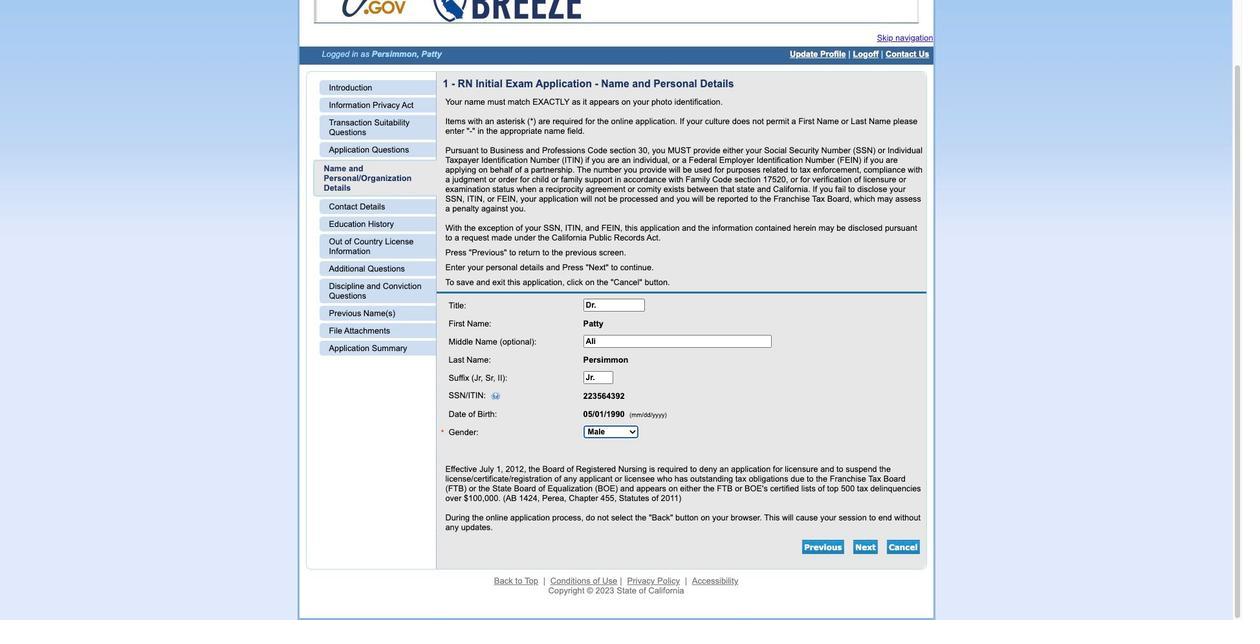 Task type: locate. For each thing, give the bounding box(es) containing it.
None text field
[[583, 299, 645, 312], [583, 335, 772, 348], [583, 371, 613, 384], [583, 299, 645, 312], [583, 335, 772, 348], [583, 371, 613, 384]]

None submit
[[802, 540, 844, 555], [854, 540, 878, 555], [887, 540, 920, 555], [802, 540, 844, 555], [854, 540, 878, 555], [887, 540, 920, 555]]



Task type: describe. For each thing, give the bounding box(es) containing it.
<small>disclosure of your social security number or individual taxpayer identification number is mandatory. section 30 of the business and professions code and public law 94-455 (42 usca 405 (c)(2)(c)) authorize collection of your social security number or individual taxpayer identification number.  your social security number or individual taxpayer identification numberwill be used exclusively for tax enforcement purposes, for purposes of compliance with any judgment or order for family support in accordance with section 11350.6 of the welfare and institutions code, or for verification of licensure, certification or examination status by a licensing or examination entity which utilizes a national examination and where licensure is reciprocal with the requesting state. if you fail to disclose your social security number or individual taxpayer identification number, your application for initial or renewal of licensure/certification will not be processed. you will be reported to the franchise tax board, who may assess a $100 penalty against you.</small> image
[[486, 392, 501, 400]]

state of california breeze image
[[429, 0, 585, 22]]

ca.gov image
[[341, 0, 407, 21]]



